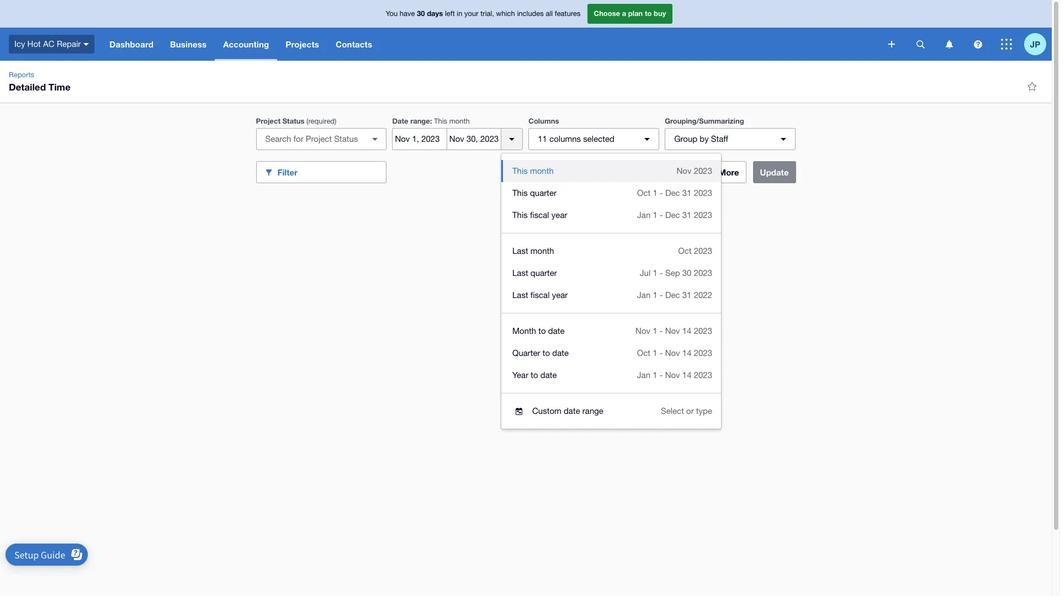Task type: locate. For each thing, give the bounding box(es) containing it.
7 - from the top
[[660, 371, 663, 380]]

5 - from the top
[[660, 327, 663, 336]]

to left "buy"
[[645, 9, 652, 18]]

grouping/summarizing
[[665, 117, 745, 125]]

jan down "oct 1 - dec 31 2023"
[[638, 211, 651, 220]]

dec for oct 1 - dec 31 2023
[[666, 188, 681, 198]]

1 vertical spatial 14
[[683, 349, 692, 358]]

1 vertical spatial last
[[513, 269, 529, 278]]

2 dec from the top
[[666, 211, 681, 220]]

dec down "oct 1 - dec 31 2023"
[[666, 211, 681, 220]]

group containing this month
[[502, 154, 722, 429]]

this month
[[513, 166, 554, 176]]

accounting
[[223, 39, 269, 49]]

svg image
[[917, 40, 925, 48], [84, 43, 89, 46]]

1 vertical spatial dec
[[666, 211, 681, 220]]

all
[[546, 10, 553, 18]]

quarter
[[513, 349, 541, 358]]

quarter to date
[[513, 349, 569, 358]]

0 vertical spatial last
[[513, 246, 529, 256]]

1 last from the top
[[513, 246, 529, 256]]

group
[[502, 154, 722, 429]]

year
[[513, 371, 529, 380]]

3 dec from the top
[[666, 291, 681, 300]]

oct up jul 1 - sep 30 2023
[[679, 246, 692, 256]]

2 vertical spatial 14
[[683, 371, 692, 380]]

- up jan 1 - dec 31 2023
[[660, 188, 663, 198]]

last up last quarter
[[513, 246, 529, 256]]

1 vertical spatial range
[[583, 407, 604, 416]]

5 1 from the top
[[653, 327, 658, 336]]

to right month
[[539, 327, 546, 336]]

icy hot ac repair button
[[0, 28, 101, 61]]

date for year to date
[[541, 371, 557, 380]]

2 last from the top
[[513, 269, 529, 278]]

this right :
[[434, 117, 448, 125]]

1 up jan 1 - dec 31 2023
[[653, 188, 658, 198]]

1 31 from the top
[[683, 188, 692, 198]]

list box
[[502, 154, 722, 429]]

type
[[697, 407, 713, 416]]

1 vertical spatial jan
[[638, 291, 651, 300]]

1 down jul 1 - sep 30 2023
[[653, 291, 658, 300]]

Select end date field
[[447, 129, 501, 150]]

1 right jul
[[653, 269, 658, 278]]

reports link
[[4, 70, 39, 81]]

to
[[645, 9, 652, 18], [539, 327, 546, 336], [543, 349, 550, 358], [531, 371, 539, 380]]

1 vertical spatial oct
[[679, 246, 692, 256]]

list box containing this month
[[502, 154, 722, 429]]

this down 'this quarter'
[[513, 211, 528, 220]]

this for this month
[[513, 166, 528, 176]]

- left "sep"
[[660, 269, 663, 278]]

last for last fiscal year
[[513, 291, 529, 300]]

last quarter
[[513, 269, 557, 278]]

date right 'custom'
[[564, 407, 581, 416]]

- up oct 1 - nov 14 2023
[[660, 327, 663, 336]]

last down last quarter
[[513, 291, 529, 300]]

1 for jan 1 - dec 31 2022
[[653, 291, 658, 300]]

month up 'this quarter'
[[530, 166, 554, 176]]

31
[[683, 188, 692, 198], [683, 211, 692, 220], [683, 291, 692, 300]]

month for last month
[[531, 246, 555, 256]]

7 2023 from the top
[[694, 349, 713, 358]]

date down quarter to date
[[541, 371, 557, 380]]

1 for oct 1 - dec 31 2023
[[653, 188, 658, 198]]

14 down oct 1 - nov 14 2023
[[683, 371, 692, 380]]

year
[[552, 211, 568, 220], [552, 291, 568, 300]]

0 vertical spatial 31
[[683, 188, 692, 198]]

custom date range
[[533, 407, 604, 416]]

- for jan 1 - dec 31 2022
[[660, 291, 663, 300]]

0 vertical spatial range
[[411, 117, 430, 125]]

to for month to date
[[539, 327, 546, 336]]

0 vertical spatial oct
[[638, 188, 651, 198]]

fiscal
[[530, 211, 550, 220], [531, 291, 550, 300]]

4 1 from the top
[[653, 291, 658, 300]]

-
[[660, 188, 663, 198], [660, 211, 663, 220], [660, 269, 663, 278], [660, 291, 663, 300], [660, 327, 663, 336], [660, 349, 663, 358], [660, 371, 663, 380]]

2 vertical spatial jan
[[638, 371, 651, 380]]

month up last quarter
[[531, 246, 555, 256]]

quarter up this fiscal year
[[530, 188, 557, 198]]

1 for jan 1 - nov 14 2023
[[653, 371, 658, 380]]

you
[[386, 10, 398, 18]]

sep
[[666, 269, 681, 278]]

1 vertical spatial fiscal
[[531, 291, 550, 300]]

select
[[661, 407, 685, 416]]

0 vertical spatial jan
[[638, 211, 651, 220]]

year for last fiscal year
[[552, 291, 568, 300]]

3 2023 from the top
[[694, 211, 713, 220]]

2 vertical spatial dec
[[666, 291, 681, 300]]

1 horizontal spatial range
[[583, 407, 604, 416]]

update
[[761, 167, 789, 177]]

6 - from the top
[[660, 349, 663, 358]]

year for this fiscal year
[[552, 211, 568, 220]]

to right quarter
[[543, 349, 550, 358]]

group
[[675, 134, 698, 144]]

0 vertical spatial month
[[450, 117, 470, 125]]

quarter
[[530, 188, 557, 198], [531, 269, 557, 278]]

jan for jan 1 - nov 14 2023
[[638, 371, 651, 380]]

None field
[[256, 128, 387, 150]]

select or type
[[661, 407, 713, 416]]

dec up jan 1 - dec 31 2023
[[666, 188, 681, 198]]

2023 down "oct 1 - dec 31 2023"
[[694, 211, 713, 220]]

31 for oct 1 - dec 31 2023
[[683, 188, 692, 198]]

14
[[683, 327, 692, 336], [683, 349, 692, 358], [683, 371, 692, 380]]

1 for jul 1 - sep 30 2023
[[653, 269, 658, 278]]

6 2023 from the top
[[694, 327, 713, 336]]

nov
[[677, 166, 692, 176], [636, 327, 651, 336], [666, 327, 681, 336], [666, 349, 681, 358], [666, 371, 681, 380]]

2023 up jul 1 - sep 30 2023
[[694, 246, 713, 256]]

oct up jan 1 - dec 31 2023
[[638, 188, 651, 198]]

contacts button
[[328, 28, 381, 61]]

1 for jan 1 - dec 31 2023
[[653, 211, 658, 220]]

- for oct 1 - nov 14 2023
[[660, 349, 663, 358]]

2023 for jan 1 - nov 14 2023
[[694, 371, 713, 380]]

last month
[[513, 246, 555, 256]]

31 left "2022"
[[683, 291, 692, 300]]

2 vertical spatial 31
[[683, 291, 692, 300]]

Search for Project Status text field
[[257, 129, 367, 150]]

2023 up "2022"
[[694, 269, 713, 278]]

1 1 from the top
[[653, 188, 658, 198]]

business
[[170, 39, 207, 49]]

14 for oct 1 - nov 14 2023
[[683, 349, 692, 358]]

2 vertical spatial last
[[513, 291, 529, 300]]

navigation containing dashboard
[[101, 28, 881, 61]]

fiscal down 'this quarter'
[[530, 211, 550, 220]]

jp button
[[1025, 28, 1053, 61]]

5 2023 from the top
[[694, 269, 713, 278]]

2 vertical spatial month
[[531, 246, 555, 256]]

range inside list box
[[583, 407, 604, 416]]

status
[[283, 117, 305, 125]]

2023 down nov 2023
[[694, 188, 713, 198]]

update button
[[753, 161, 796, 183]]

nov for jan
[[666, 371, 681, 380]]

fiscal for this
[[530, 211, 550, 220]]

quarter up last fiscal year
[[531, 269, 557, 278]]

1 vertical spatial quarter
[[531, 269, 557, 278]]

nov for nov
[[666, 327, 681, 336]]

banner
[[0, 0, 1053, 61]]

2 1 from the top
[[653, 211, 658, 220]]

jan down jul
[[638, 291, 651, 300]]

1 - from the top
[[660, 188, 663, 198]]

by
[[700, 134, 709, 144]]

filter
[[278, 167, 298, 177]]

2 31 from the top
[[683, 211, 692, 220]]

business button
[[162, 28, 215, 61]]

jan for jan 1 - dec 31 2022
[[638, 291, 651, 300]]

your
[[465, 10, 479, 18]]

jan for jan 1 - dec 31 2023
[[638, 211, 651, 220]]

nov 2023
[[677, 166, 713, 176]]

4 - from the top
[[660, 291, 663, 300]]

- for jan 1 - dec 31 2023
[[660, 211, 663, 220]]

0 horizontal spatial 30
[[417, 9, 425, 18]]

- down oct 1 - nov 14 2023
[[660, 371, 663, 380]]

1 down oct 1 - nov 14 2023
[[653, 371, 658, 380]]

2023 up type
[[694, 371, 713, 380]]

8 2023 from the top
[[694, 371, 713, 380]]

dec down "sep"
[[666, 291, 681, 300]]

2 vertical spatial oct
[[638, 349, 651, 358]]

fiscal down last quarter
[[531, 291, 550, 300]]

1 vertical spatial month
[[530, 166, 554, 176]]

1 up oct 1 - nov 14 2023
[[653, 327, 658, 336]]

0 vertical spatial fiscal
[[530, 211, 550, 220]]

1 vertical spatial 31
[[683, 211, 692, 220]]

7 1 from the top
[[653, 371, 658, 380]]

2023 for jul 1 - sep 30 2023
[[694, 269, 713, 278]]

3 - from the top
[[660, 269, 663, 278]]

dashboard
[[110, 39, 154, 49]]

jan
[[638, 211, 651, 220], [638, 291, 651, 300], [638, 371, 651, 380]]

this
[[434, 117, 448, 125], [513, 166, 528, 176], [513, 188, 528, 198], [513, 211, 528, 220]]

2023 down "2022"
[[694, 327, 713, 336]]

0 vertical spatial quarter
[[530, 188, 557, 198]]

14 up jan 1 - nov 14 2023 at the bottom right of the page
[[683, 349, 692, 358]]

group by staff button
[[665, 128, 796, 150]]

month
[[450, 117, 470, 125], [530, 166, 554, 176], [531, 246, 555, 256]]

nov for oct
[[666, 349, 681, 358]]

jan down oct 1 - nov 14 2023
[[638, 371, 651, 380]]

this down this month
[[513, 188, 528, 198]]

filter button
[[256, 161, 387, 183]]

range up select start date field
[[411, 117, 430, 125]]

1 vertical spatial year
[[552, 291, 568, 300]]

range
[[411, 117, 430, 125], [583, 407, 604, 416]]

3 14 from the top
[[683, 371, 692, 380]]

time
[[48, 81, 71, 93]]

this up 'this quarter'
[[513, 166, 528, 176]]

month up select end date field
[[450, 117, 470, 125]]

1 14 from the top
[[683, 327, 692, 336]]

2 2023 from the top
[[694, 188, 713, 198]]

last fiscal year
[[513, 291, 568, 300]]

0 vertical spatial dec
[[666, 188, 681, 198]]

1 down "oct 1 - dec 31 2023"
[[653, 211, 658, 220]]

3 1 from the top
[[653, 269, 658, 278]]

this fiscal year
[[513, 211, 568, 220]]

plan
[[629, 9, 643, 18]]

- down jul 1 - sep 30 2023
[[660, 291, 663, 300]]

last
[[513, 246, 529, 256], [513, 269, 529, 278], [513, 291, 529, 300]]

0 vertical spatial year
[[552, 211, 568, 220]]

range right 'custom'
[[583, 407, 604, 416]]

3 last from the top
[[513, 291, 529, 300]]

1 down the nov 1 - nov 14 2023
[[653, 349, 658, 358]]

date
[[549, 327, 565, 336], [553, 349, 569, 358], [541, 371, 557, 380], [564, 407, 581, 416]]

oct
[[638, 188, 651, 198], [679, 246, 692, 256], [638, 349, 651, 358]]

0 horizontal spatial svg image
[[84, 43, 89, 46]]

oct for oct 2023
[[679, 246, 692, 256]]

1
[[653, 188, 658, 198], [653, 211, 658, 220], [653, 269, 658, 278], [653, 291, 658, 300], [653, 327, 658, 336], [653, 349, 658, 358], [653, 371, 658, 380]]

2 14 from the top
[[683, 349, 692, 358]]

oct down the nov 1 - nov 14 2023
[[638, 349, 651, 358]]

date up quarter to date
[[549, 327, 565, 336]]

2023 up jan 1 - nov 14 2023 at the bottom right of the page
[[694, 349, 713, 358]]

includes
[[517, 10, 544, 18]]

2023 for nov 1 - nov 14 2023
[[694, 327, 713, 336]]

this for this quarter
[[513, 188, 528, 198]]

year down last quarter
[[552, 291, 568, 300]]

to inside banner
[[645, 9, 652, 18]]

navigation
[[101, 28, 881, 61]]

dec
[[666, 188, 681, 198], [666, 211, 681, 220], [666, 291, 681, 300]]

1 for nov 1 - nov 14 2023
[[653, 327, 658, 336]]

1 horizontal spatial 30
[[683, 269, 692, 278]]

year down 'this quarter'
[[552, 211, 568, 220]]

31 down nov 2023
[[683, 188, 692, 198]]

this inside date range : this month
[[434, 117, 448, 125]]

30 right "sep"
[[683, 269, 692, 278]]

svg image
[[1002, 39, 1013, 50], [946, 40, 953, 48], [974, 40, 983, 48], [889, 41, 896, 48]]

3 31 from the top
[[683, 291, 692, 300]]

- down "oct 1 - dec 31 2023"
[[660, 211, 663, 220]]

1 horizontal spatial svg image
[[917, 40, 925, 48]]

31 down "oct 1 - dec 31 2023"
[[683, 211, 692, 220]]

to right year
[[531, 371, 539, 380]]

last down last month
[[513, 269, 529, 278]]

last for last month
[[513, 246, 529, 256]]

year to date
[[513, 371, 557, 380]]

2 - from the top
[[660, 211, 663, 220]]

14 up oct 1 - nov 14 2023
[[683, 327, 692, 336]]

2022
[[694, 291, 713, 300]]

6 1 from the top
[[653, 349, 658, 358]]

0 vertical spatial 14
[[683, 327, 692, 336]]

have
[[400, 10, 415, 18]]

columns
[[550, 134, 581, 144]]

30 right have
[[417, 9, 425, 18]]

1 dec from the top
[[666, 188, 681, 198]]

date down month to date
[[553, 349, 569, 358]]

- down the nov 1 - nov 14 2023
[[660, 349, 663, 358]]

oct for oct 1 - nov 14 2023
[[638, 349, 651, 358]]

2023 for jan 1 - dec 31 2023
[[694, 211, 713, 220]]

1 vertical spatial 30
[[683, 269, 692, 278]]

2023 left 'more'
[[694, 166, 713, 176]]



Task type: vqa. For each thing, say whether or not it's contained in the screenshot.
topmost dec
yes



Task type: describe. For each thing, give the bounding box(es) containing it.
add to favourites image
[[1022, 75, 1044, 97]]

quarter for last quarter
[[531, 269, 557, 278]]

to for quarter to date
[[543, 349, 550, 358]]

2023 for oct 1 - dec 31 2023
[[694, 188, 713, 198]]

2023 for oct 1 - nov 14 2023
[[694, 349, 713, 358]]

group by staff
[[675, 134, 729, 144]]

jul
[[640, 269, 651, 278]]

fiscal for last
[[531, 291, 550, 300]]

dec for jan 1 - dec 31 2023
[[666, 211, 681, 220]]

icy
[[14, 39, 25, 48]]

to for year to date
[[531, 371, 539, 380]]

left
[[445, 10, 455, 18]]

14 for jan 1 - nov 14 2023
[[683, 371, 692, 380]]

31 for jan 1 - dec 31 2023
[[683, 211, 692, 220]]

11 columns selected
[[538, 134, 615, 144]]

repair
[[57, 39, 81, 48]]

columns
[[529, 117, 559, 125]]

staff
[[712, 134, 729, 144]]

a
[[623, 9, 627, 18]]

oct 1 - dec 31 2023
[[638, 188, 713, 198]]

31 for jan 1 - dec 31 2022
[[683, 291, 692, 300]]

jan 1 - dec 31 2022
[[638, 291, 713, 300]]

more
[[719, 167, 740, 177]]

accounting button
[[215, 28, 278, 61]]

banner containing jp
[[0, 0, 1053, 61]]

)
[[335, 117, 337, 125]]

1 for oct 1 - nov 14 2023
[[653, 349, 658, 358]]

you have 30 days left in your trial, which includes all features
[[386, 9, 581, 18]]

1 2023 from the top
[[694, 166, 713, 176]]

oct 2023
[[679, 246, 713, 256]]

:
[[430, 117, 432, 125]]

- for jan 1 - nov 14 2023
[[660, 371, 663, 380]]

projects button
[[278, 28, 328, 61]]

jul 1 - sep 30 2023
[[640, 269, 713, 278]]

features
[[555, 10, 581, 18]]

svg image inside icy hot ac repair popup button
[[84, 43, 89, 46]]

oct 1 - nov 14 2023
[[638, 349, 713, 358]]

custom
[[533, 407, 562, 416]]

days
[[427, 9, 443, 18]]

4 2023 from the top
[[694, 246, 713, 256]]

month
[[513, 327, 537, 336]]

this quarter
[[513, 188, 557, 198]]

this for this fiscal year
[[513, 211, 528, 220]]

required
[[309, 117, 335, 125]]

- for jul 1 - sep 30 2023
[[660, 269, 663, 278]]

month to date
[[513, 327, 565, 336]]

choose a plan to buy
[[594, 9, 667, 18]]

date for quarter to date
[[553, 349, 569, 358]]

0 vertical spatial 30
[[417, 9, 425, 18]]

oct for oct 1 - dec 31 2023
[[638, 188, 651, 198]]

in
[[457, 10, 463, 18]]

(
[[307, 117, 309, 125]]

date
[[393, 117, 409, 125]]

month for this month
[[530, 166, 554, 176]]

more button
[[704, 161, 747, 183]]

dec for jan 1 - dec 31 2022
[[666, 291, 681, 300]]

quarter for this quarter
[[530, 188, 557, 198]]

- for nov 1 - nov 14 2023
[[660, 327, 663, 336]]

projects
[[286, 39, 319, 49]]

dashboard link
[[101, 28, 162, 61]]

ac
[[43, 39, 54, 48]]

reports
[[9, 71, 34, 79]]

last for last quarter
[[513, 269, 529, 278]]

11
[[538, 134, 548, 144]]

- for oct 1 - dec 31 2023
[[660, 188, 663, 198]]

open image
[[364, 128, 386, 150]]

date range : this month
[[393, 117, 470, 125]]

which
[[497, 10, 515, 18]]

project status ( required )
[[256, 117, 337, 125]]

jp
[[1031, 39, 1041, 49]]

0 horizontal spatial range
[[411, 117, 430, 125]]

jan 1 - dec 31 2023
[[638, 211, 713, 220]]

choose
[[594, 9, 621, 18]]

list of convenience dates image
[[501, 128, 523, 150]]

contacts
[[336, 39, 373, 49]]

jan 1 - nov 14 2023
[[638, 371, 713, 380]]

detailed
[[9, 81, 46, 93]]

project
[[256, 117, 281, 125]]

Select start date field
[[393, 129, 447, 150]]

or
[[687, 407, 694, 416]]

nov 1 - nov 14 2023
[[636, 327, 713, 336]]

trial,
[[481, 10, 495, 18]]

reports detailed time
[[9, 71, 71, 93]]

icy hot ac repair
[[14, 39, 81, 48]]

month inside date range : this month
[[450, 117, 470, 125]]

buy
[[654, 9, 667, 18]]

selected
[[584, 134, 615, 144]]

14 for nov 1 - nov 14 2023
[[683, 327, 692, 336]]

date for month to date
[[549, 327, 565, 336]]

hot
[[27, 39, 41, 48]]



